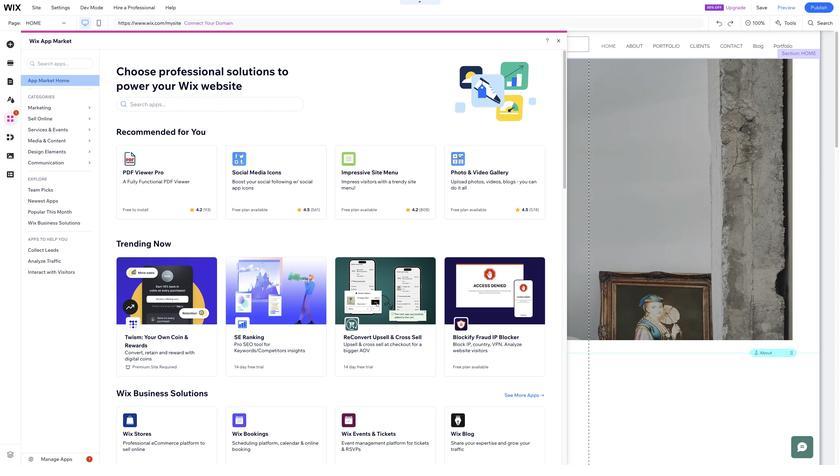 Task type: locate. For each thing, give the bounding box(es) containing it.
see more apps button
[[505, 392, 546, 398]]

0 horizontal spatial app
[[28, 77, 37, 84]]

pdf right "functional" on the top
[[164, 179, 173, 185]]

0 vertical spatial website
[[201, 79, 242, 93]]

1 horizontal spatial solutions
[[170, 388, 208, 398]]

1 vertical spatial video
[[473, 169, 489, 176]]

pdf
[[123, 169, 134, 176], [164, 179, 173, 185]]

explore
[[28, 177, 47, 182]]

available for gallery
[[470, 207, 487, 212]]

2 platform from the left
[[387, 440, 406, 446]]

1 left marketing
[[15, 111, 17, 115]]

plan for gallery
[[461, 207, 469, 212]]

viewer right "functional" on the top
[[174, 179, 190, 185]]

14 day free trial for se
[[234, 364, 264, 369]]

2 vertical spatial apps
[[60, 456, 72, 462]]

plan for impress
[[351, 207, 359, 212]]

manage for manage videos
[[287, 95, 306, 101]]

1 vertical spatial wix business solutions
[[116, 388, 208, 398]]

1 vertical spatial events
[[353, 430, 371, 437]]

media up design on the top left of the page
[[28, 138, 42, 144]]

coin
[[171, 334, 183, 340]]

14 day free trial down aov at the bottom left
[[344, 364, 373, 369]]

2 horizontal spatial with
[[378, 179, 388, 185]]

with inside impressive site menu impress visitors with a trendy site menu!
[[378, 179, 388, 185]]

4.5 (574)
[[522, 207, 539, 212]]

site left menu
[[372, 169, 382, 176]]

0 vertical spatial sell
[[376, 341, 384, 347]]

0 horizontal spatial 14 day free trial
[[234, 364, 264, 369]]

professional inside wix stores professional ecommerce platform to sell online
[[123, 440, 150, 446]]

pro for se ranking
[[234, 341, 242, 347]]

visitors down impressive on the top
[[361, 179, 377, 185]]

choose professional solutions to power your wix website
[[116, 64, 289, 93]]

website down "blockify"
[[453, 347, 471, 354]]

home up the wix app market
[[26, 20, 41, 26]]

& right calendar
[[301, 440, 304, 446]]

platform
[[180, 440, 199, 446], [387, 440, 406, 446]]

keywords/competitors
[[234, 347, 287, 354]]

1 platform from the left
[[180, 440, 199, 446]]

professional
[[159, 64, 224, 78]]

website down 'solutions'
[[201, 79, 242, 93]]

twism: your own coin & rewards convert, retain and reward with digital coins
[[125, 334, 195, 362]]

1 horizontal spatial apps
[[60, 456, 72, 462]]

analyze inside the blockify fraud ip blocker block ip, country, vpn. analyze website visitors
[[505, 341, 522, 347]]

trending now
[[116, 238, 171, 249]]

& inside photo & video gallery upload photos, videos, blogs - you can do it all
[[468, 169, 472, 176]]

sell inside wix stores professional ecommerce platform to sell online
[[123, 446, 130, 452]]

to inside the "choose professional solutions to power your wix website"
[[278, 64, 289, 78]]

& inside wix bookings scheduling platform, calendar & online booking
[[301, 440, 304, 446]]

a down menu
[[389, 179, 391, 185]]

site inside impressive site menu impress visitors with a trendy site menu!
[[372, 169, 382, 176]]

sell
[[376, 341, 384, 347], [123, 446, 130, 452]]

insights
[[288, 347, 305, 354]]

0 vertical spatial wix business solutions
[[28, 220, 80, 226]]

2 14 day free trial from the left
[[344, 364, 373, 369]]

2 social from the left
[[300, 179, 313, 185]]

2 4.5 from the left
[[522, 207, 528, 212]]

50%
[[707, 5, 714, 10]]

plan down menu!
[[351, 207, 359, 212]]

media
[[28, 138, 42, 144], [250, 169, 266, 176]]

video down manage videos
[[293, 109, 304, 114]]

free for boost
[[232, 207, 241, 212]]

0 vertical spatial professional
[[128, 4, 155, 11]]

0 vertical spatial business
[[38, 220, 58, 226]]

free for impress
[[342, 207, 350, 212]]

viewer up "functional" on the top
[[135, 169, 153, 176]]

1 vertical spatial manage
[[41, 456, 59, 462]]

free for se
[[248, 364, 255, 369]]

0 vertical spatial pro
[[155, 169, 164, 176]]

2 vertical spatial a
[[419, 341, 422, 347]]

wix inside wix events & tickets event management platform for tickets & rsvps
[[342, 430, 352, 437]]

visitors inside the blockify fraud ip blocker block ip, country, vpn. analyze website visitors
[[472, 347, 488, 354]]

0 horizontal spatial viewer
[[135, 169, 153, 176]]

help
[[47, 237, 57, 242]]

free plan available for impress
[[342, 207, 377, 212]]

photo
[[451, 169, 467, 176]]

free down aov at the bottom left
[[357, 364, 365, 369]]

upsell up at
[[373, 334, 389, 340]]

pdf viewer pro a fully functional pdf viewer
[[123, 169, 190, 185]]

a inside the reconvert upsell & cross sell upsell & cross sell at checkout for a bigger aov
[[419, 341, 422, 347]]

your right boost
[[247, 179, 257, 185]]

your right power
[[152, 79, 176, 93]]

search apps... field down the "choose professional solutions to power your wix website"
[[128, 97, 301, 111]]

manage apps
[[41, 456, 72, 462]]

visitors down "fraud"
[[472, 347, 488, 354]]

for left tickets
[[407, 440, 413, 446]]

sell right cross at the bottom left
[[412, 334, 422, 340]]

events inside wix events & tickets event management platform for tickets & rsvps
[[353, 430, 371, 437]]

services & events link
[[21, 124, 99, 135]]

blockify fraud ip blocker poster image
[[445, 257, 545, 324]]

14 down the keywords/competitors
[[234, 364, 239, 369]]

day down the bigger
[[349, 364, 356, 369]]

business down popular this month
[[38, 220, 58, 226]]

0 horizontal spatial online
[[131, 446, 145, 452]]

2 horizontal spatial a
[[419, 341, 422, 347]]

social right 'w/'
[[300, 179, 313, 185]]

wix blog share your expertise and grow your traffic
[[451, 430, 530, 452]]

analyze traffic link
[[21, 256, 99, 267]]

0 vertical spatial your
[[205, 20, 215, 26]]

1 vertical spatial sell
[[123, 446, 130, 452]]

sell down 'wix stores logo'
[[123, 446, 130, 452]]

platform inside wix events & tickets event management platform for tickets & rsvps
[[387, 440, 406, 446]]

a right checkout
[[419, 341, 422, 347]]

1 inside button
[[15, 111, 17, 115]]

professional for a
[[128, 4, 155, 11]]

site
[[408, 179, 416, 185]]

apps
[[46, 198, 58, 204], [528, 392, 539, 398], [60, 456, 72, 462]]

1 14 day free trial from the left
[[234, 364, 264, 369]]

0 vertical spatial solutions
[[59, 220, 80, 226]]

day down seo
[[240, 364, 247, 369]]

4.2 left (93)
[[196, 207, 202, 212]]

0 vertical spatial sell
[[28, 116, 36, 122]]

pdf up a
[[123, 169, 134, 176]]

it
[[458, 185, 461, 191]]

1 horizontal spatial your
[[205, 20, 215, 26]]

& right photo
[[468, 169, 472, 176]]

upsell down reconvert
[[344, 341, 358, 347]]

0 horizontal spatial home
[[26, 20, 41, 26]]

and left grow
[[498, 440, 507, 446]]

4.5 left (561) at the top left of the page
[[304, 207, 310, 212]]

0 horizontal spatial 4.2
[[196, 207, 202, 212]]

with right 'reward'
[[185, 349, 195, 356]]

1
[[15, 111, 17, 115], [89, 457, 90, 461]]

2 trial from the left
[[366, 364, 373, 369]]

event
[[342, 440, 354, 446]]

business down premium site required
[[133, 388, 169, 398]]

0 horizontal spatial pdf
[[123, 169, 134, 176]]

& up management
[[372, 430, 376, 437]]

pro inside pdf viewer pro a fully functional pdf viewer
[[155, 169, 164, 176]]

1 horizontal spatial sell
[[376, 341, 384, 347]]

home
[[56, 77, 69, 84]]

market left home on the left of page
[[39, 77, 54, 84]]

2 14 from the left
[[344, 364, 348, 369]]

1 horizontal spatial 14 day free trial
[[344, 364, 373, 369]]

1 horizontal spatial search apps... field
[[128, 97, 301, 111]]

calendar
[[280, 440, 300, 446]]

pro down se
[[234, 341, 242, 347]]

media left icons
[[250, 169, 266, 176]]

2 4.2 from the left
[[412, 207, 418, 212]]

1 horizontal spatial wix business solutions
[[116, 388, 208, 398]]

online down stores
[[131, 446, 145, 452]]

1 horizontal spatial site
[[151, 364, 158, 369]]

professional up https://www.wix.com/mysite
[[128, 4, 155, 11]]

1 right manage apps
[[89, 457, 90, 461]]

online right calendar
[[305, 440, 319, 446]]

1 vertical spatial analyze
[[505, 341, 522, 347]]

and right retain at the left bottom of page
[[159, 349, 168, 356]]

wix blog logo image
[[451, 413, 466, 428]]

0 vertical spatial upsell
[[373, 334, 389, 340]]

wix business solutions down this
[[28, 220, 80, 226]]

sell up services
[[28, 116, 36, 122]]

for left you
[[178, 127, 189, 137]]

1 vertical spatial site
[[372, 169, 382, 176]]

se ranking poster image
[[226, 257, 327, 324]]

wix business solutions down required
[[116, 388, 208, 398]]

with down menu
[[378, 179, 388, 185]]

free down the keywords/competitors
[[248, 364, 255, 369]]

2 horizontal spatial site
[[372, 169, 382, 176]]

site
[[32, 4, 41, 11], [372, 169, 382, 176], [151, 364, 158, 369]]

1 horizontal spatial website
[[453, 347, 471, 354]]

2 horizontal spatial to
[[278, 64, 289, 78]]

1 horizontal spatial manage
[[287, 95, 306, 101]]

professional down stores
[[123, 440, 150, 446]]

& up the media & content at the left of page
[[48, 127, 52, 133]]

& down reconvert
[[359, 341, 362, 347]]

free plan available down menu!
[[342, 207, 377, 212]]

your inside 'social media icons boost your social following w/ social app icons'
[[247, 179, 257, 185]]

free for a
[[123, 207, 131, 212]]

1 vertical spatial upsell
[[344, 341, 358, 347]]

and inside wix blog share your expertise and grow your traffic
[[498, 440, 507, 446]]

1 button
[[3, 110, 19, 126]]

100% button
[[742, 15, 770, 31]]

online
[[37, 116, 52, 122]]

a right hire
[[124, 4, 127, 11]]

pro up "functional" on the top
[[155, 169, 164, 176]]

and inside twism: your own coin & rewards convert, retain and reward with digital coins
[[159, 349, 168, 356]]

wix inside wix blog share your expertise and grow your traffic
[[451, 430, 461, 437]]

wix events & tickets logo image
[[342, 413, 356, 428]]

traffic
[[47, 258, 61, 264]]

0 vertical spatial with
[[378, 179, 388, 185]]

content
[[47, 138, 66, 144]]

0 vertical spatial video
[[293, 109, 304, 114]]

2 free from the left
[[357, 364, 365, 369]]

1 vertical spatial business
[[133, 388, 169, 398]]

solutions down required
[[170, 388, 208, 398]]

twism: your own coin & rewards icon image
[[127, 318, 140, 331]]

ecommerce
[[151, 440, 179, 446]]

platform inside wix stores professional ecommerce platform to sell online
[[180, 440, 199, 446]]

0 vertical spatial a
[[124, 4, 127, 11]]

1 horizontal spatial pro
[[234, 341, 242, 347]]

sell online
[[28, 116, 52, 122]]

0 horizontal spatial your
[[144, 334, 156, 340]]

& left cross at the bottom left
[[391, 334, 394, 340]]

popular
[[28, 209, 45, 215]]

available for impress
[[360, 207, 377, 212]]

1 4.2 from the left
[[196, 207, 202, 212]]

events up management
[[353, 430, 371, 437]]

professional
[[128, 4, 155, 11], [123, 440, 150, 446]]

0 horizontal spatial events
[[53, 127, 68, 133]]

14 day free trial for reconvert
[[344, 364, 373, 369]]

4.2 (808)
[[412, 207, 430, 212]]

your left "domain"
[[205, 20, 215, 26]]

wix events & tickets event management platform for tickets & rsvps
[[342, 430, 429, 452]]

professional for stores
[[123, 440, 150, 446]]

a
[[124, 4, 127, 11], [389, 179, 391, 185], [419, 341, 422, 347]]

solutions down month
[[59, 220, 80, 226]]

1 vertical spatial home
[[802, 50, 816, 56]]

platform,
[[259, 440, 279, 446]]

trial down the keywords/competitors
[[256, 364, 264, 369]]

impressive site menu impress visitors with a trendy site menu!
[[342, 169, 416, 191]]

settings
[[51, 4, 70, 11]]

site left settings
[[32, 4, 41, 11]]

pro inside se ranking pro seo tool for keywords/competitors insights
[[234, 341, 242, 347]]

interact with visitors link
[[21, 267, 99, 278]]

0 horizontal spatial and
[[159, 349, 168, 356]]

connect
[[184, 20, 203, 26]]

tickets
[[414, 440, 429, 446]]

1 horizontal spatial 14
[[344, 364, 348, 369]]

management
[[356, 440, 386, 446]]

4.5 left (574)
[[522, 207, 528, 212]]

1 horizontal spatial upsell
[[373, 334, 389, 340]]

free plan available down ip,
[[453, 364, 489, 369]]

this
[[46, 209, 56, 215]]

events up the media & content link
[[53, 127, 68, 133]]

business
[[38, 220, 58, 226], [133, 388, 169, 398]]

search button
[[803, 15, 839, 31]]

0 horizontal spatial free
[[248, 364, 255, 369]]

wix business solutions
[[28, 220, 80, 226], [116, 388, 208, 398]]

1 horizontal spatial business
[[133, 388, 169, 398]]

1 horizontal spatial platform
[[387, 440, 406, 446]]

free for reconvert
[[357, 364, 365, 369]]

1 vertical spatial pro
[[234, 341, 242, 347]]

1 14 from the left
[[234, 364, 239, 369]]

your left own
[[144, 334, 156, 340]]

online
[[305, 440, 319, 446], [131, 446, 145, 452]]

recommended
[[116, 127, 176, 137]]

trending
[[116, 238, 151, 249]]

photo & video gallery logo image
[[451, 152, 466, 166]]

trial down aov at the bottom left
[[366, 364, 373, 369]]

retain
[[145, 349, 158, 356]]

1 horizontal spatial and
[[498, 440, 507, 446]]

1 horizontal spatial 4.2
[[412, 207, 418, 212]]

day for se
[[240, 364, 247, 369]]

available down icons
[[251, 207, 268, 212]]

1 vertical spatial visitors
[[472, 347, 488, 354]]

free left install
[[123, 207, 131, 212]]

plan down "all"
[[461, 207, 469, 212]]

website inside the blockify fraud ip blocker block ip, country, vpn. analyze website visitors
[[453, 347, 471, 354]]

app
[[41, 38, 52, 44], [28, 77, 37, 84]]

with down "traffic"
[[47, 269, 57, 275]]

1 horizontal spatial 1
[[89, 457, 90, 461]]

1 horizontal spatial day
[[349, 364, 356, 369]]

0 vertical spatial apps
[[46, 198, 58, 204]]

grow
[[508, 440, 519, 446]]

4.2 for impressive site menu
[[412, 207, 418, 212]]

0 horizontal spatial 14
[[234, 364, 239, 369]]

0 vertical spatial visitors
[[361, 179, 377, 185]]

1 horizontal spatial free
[[357, 364, 365, 369]]

0 horizontal spatial platform
[[180, 440, 199, 446]]

hire a professional
[[114, 4, 155, 11]]

blogs
[[503, 179, 516, 185]]

blockify fraud ip blocker icon image
[[455, 318, 468, 331]]

1 vertical spatial and
[[498, 440, 507, 446]]

aov
[[360, 347, 370, 354]]

0 vertical spatial media
[[28, 138, 42, 144]]

1 vertical spatial professional
[[123, 440, 150, 446]]

media & content
[[28, 138, 66, 144]]

twism: your own coin & rewards poster image
[[117, 257, 217, 324]]

1 trial from the left
[[256, 364, 264, 369]]

14 day free trial down the keywords/competitors
[[234, 364, 264, 369]]

& right coin
[[184, 334, 188, 340]]

newest apps
[[28, 198, 58, 204]]

video up photos,
[[473, 169, 489, 176]]

available down impressive site menu impress visitors with a trendy site menu!
[[360, 207, 377, 212]]

1 4.5 from the left
[[304, 207, 310, 212]]

1 vertical spatial apps
[[528, 392, 539, 398]]

0 vertical spatial viewer
[[135, 169, 153, 176]]

upsell
[[373, 334, 389, 340], [344, 341, 358, 347]]

see more apps link
[[505, 392, 546, 398]]

functional
[[139, 179, 163, 185]]

analyze up interact
[[28, 258, 46, 264]]

0 horizontal spatial solutions
[[59, 220, 80, 226]]

app market home link
[[21, 75, 99, 86]]

for right checkout
[[412, 341, 418, 347]]

& inside twism: your own coin & rewards convert, retain and reward with digital coins
[[184, 334, 188, 340]]

1 free from the left
[[248, 364, 255, 369]]

free down block
[[453, 364, 462, 369]]

0 horizontal spatial site
[[32, 4, 41, 11]]

1 vertical spatial viewer
[[174, 179, 190, 185]]

site for premium
[[151, 364, 158, 369]]

newest apps link
[[21, 195, 99, 206]]

site for impressive
[[372, 169, 382, 176]]

available
[[251, 207, 268, 212], [360, 207, 377, 212], [470, 207, 487, 212], [472, 364, 489, 369]]

1 vertical spatial to
[[132, 207, 136, 212]]

1 horizontal spatial video
[[473, 169, 489, 176]]

free down app
[[232, 207, 241, 212]]

rsvps
[[346, 446, 361, 452]]

14 down the bigger
[[344, 364, 348, 369]]

14 for reconvert
[[344, 364, 348, 369]]

0 vertical spatial 1
[[15, 111, 17, 115]]

own
[[158, 334, 170, 340]]

2 day from the left
[[349, 364, 356, 369]]

free down menu!
[[342, 207, 350, 212]]

free plan available down "all"
[[451, 207, 487, 212]]

0 vertical spatial pdf
[[123, 169, 134, 176]]

scheduling
[[232, 440, 258, 446]]

(561)
[[311, 207, 320, 212]]

install
[[137, 207, 149, 212]]

design elements link
[[21, 146, 99, 157]]

1 day from the left
[[240, 364, 247, 369]]

free plan available
[[232, 207, 268, 212], [342, 207, 377, 212], [451, 207, 487, 212], [453, 364, 489, 369]]

1 vertical spatial website
[[453, 347, 471, 354]]

0 horizontal spatial social
[[258, 179, 271, 185]]

0 vertical spatial analyze
[[28, 258, 46, 264]]

video
[[293, 109, 304, 114], [473, 169, 489, 176]]

market down settings
[[53, 38, 72, 44]]

2 vertical spatial site
[[151, 364, 158, 369]]

plan for boost
[[242, 207, 250, 212]]

1 vertical spatial search apps... field
[[128, 97, 301, 111]]

search apps... field up home on the left of page
[[35, 59, 91, 68]]

0 vertical spatial to
[[278, 64, 289, 78]]

platform down "tickets"
[[387, 440, 406, 446]]

available down photos,
[[470, 207, 487, 212]]

app market home
[[28, 77, 69, 84]]

and
[[159, 349, 168, 356], [498, 440, 507, 446]]

for right tool on the bottom left of page
[[264, 341, 270, 347]]

social
[[258, 179, 271, 185], [300, 179, 313, 185]]

wix inside wix bookings scheduling platform, calendar & online booking
[[232, 430, 242, 437]]

Search apps... field
[[35, 59, 91, 68], [128, 97, 301, 111]]

4.2 left (808)
[[412, 207, 418, 212]]

blockify
[[453, 334, 475, 340]]

communication link
[[21, 157, 99, 168]]

plan down icons
[[242, 207, 250, 212]]

free down 'do'
[[451, 207, 460, 212]]

free plan available down icons
[[232, 207, 268, 212]]

1 horizontal spatial trial
[[366, 364, 373, 369]]



Task type: vqa. For each thing, say whether or not it's contained in the screenshot.


Task type: describe. For each thing, give the bounding box(es) containing it.
1 horizontal spatial app
[[41, 38, 52, 44]]

country,
[[473, 341, 491, 347]]

share
[[451, 440, 464, 446]]

free plan available for boost
[[232, 207, 268, 212]]

dev mode
[[80, 4, 103, 11]]

plan down ip,
[[463, 364, 471, 369]]

& up design elements
[[43, 138, 46, 144]]

wix business solutions link
[[21, 217, 99, 228]]

wix bookings scheduling platform, calendar & online booking
[[232, 430, 319, 452]]

0 vertical spatial market
[[53, 38, 72, 44]]

impressive site menu logo image
[[342, 152, 356, 166]]

reconvert upsell & cross sell poster image
[[335, 257, 436, 324]]

photo & video gallery upload photos, videos, blogs - you can do it all
[[451, 169, 537, 191]]

vpn.
[[492, 341, 504, 347]]

2 horizontal spatial apps
[[528, 392, 539, 398]]

day for reconvert
[[349, 364, 356, 369]]

your right grow
[[520, 440, 530, 446]]

0 vertical spatial search apps... field
[[35, 59, 91, 68]]

all
[[462, 185, 467, 191]]

about
[[760, 350, 772, 355]]

1 horizontal spatial pdf
[[164, 179, 173, 185]]

interact
[[28, 269, 46, 275]]

apps for manage apps
[[60, 456, 72, 462]]

services
[[28, 127, 47, 133]]

1 social from the left
[[258, 179, 271, 185]]

0 vertical spatial events
[[53, 127, 68, 133]]

upgrade
[[726, 4, 746, 11]]

see more apps
[[505, 392, 539, 398]]

marketing
[[28, 105, 51, 111]]

visitors inside impressive site menu impress visitors with a trendy site menu!
[[361, 179, 377, 185]]

at
[[385, 341, 389, 347]]

social media icons boost your social following w/ social app icons
[[232, 169, 313, 191]]

menu
[[384, 169, 398, 176]]

videos
[[307, 95, 322, 101]]

website inside the "choose professional solutions to power your wix website"
[[201, 79, 242, 93]]

media inside 'social media icons boost your social following w/ social app icons'
[[250, 169, 266, 176]]

expertise
[[476, 440, 497, 446]]

for inside the reconvert upsell & cross sell upsell & cross sell at checkout for a bigger aov
[[412, 341, 418, 347]]

wix stores logo image
[[123, 413, 137, 428]]

design
[[28, 149, 44, 155]]

reconvert upsell & cross sell icon image
[[345, 318, 359, 331]]

team
[[28, 187, 40, 193]]

apps for newest apps
[[46, 198, 58, 204]]

power
[[116, 79, 150, 93]]

sell online link
[[21, 113, 99, 124]]

blog
[[462, 430, 475, 437]]

off
[[715, 5, 722, 10]]

gallery
[[490, 169, 509, 176]]

video inside photo & video gallery upload photos, videos, blogs - you can do it all
[[473, 169, 489, 176]]

premium site required
[[132, 364, 177, 369]]

available for boost
[[251, 207, 268, 212]]

categories
[[28, 94, 55, 99]]

month
[[57, 209, 72, 215]]

cross
[[396, 334, 411, 340]]

w/
[[293, 179, 299, 185]]

(808)
[[419, 207, 430, 212]]

(574)
[[529, 207, 539, 212]]

popular this month link
[[21, 206, 99, 217]]

marketing link
[[21, 102, 99, 113]]

your inside twism: your own coin & rewards convert, retain and reward with digital coins
[[144, 334, 156, 340]]

0 vertical spatial site
[[32, 4, 41, 11]]

domain
[[216, 20, 233, 26]]

apps
[[28, 237, 39, 242]]

social media icons logo image
[[232, 152, 247, 166]]

0 horizontal spatial to
[[132, 207, 136, 212]]

a
[[123, 179, 126, 185]]

free for gallery
[[451, 207, 460, 212]]

available down country, at the right bottom of the page
[[472, 364, 489, 369]]

free plan available for gallery
[[451, 207, 487, 212]]

& left "rsvps"
[[342, 446, 345, 452]]

online inside wix bookings scheduling platform, calendar & online booking
[[305, 440, 319, 446]]

app
[[232, 185, 241, 191]]

4.2 (93)
[[196, 207, 211, 212]]

1 vertical spatial market
[[39, 77, 54, 84]]

recommended for you
[[116, 127, 206, 137]]

trial for upsell
[[366, 364, 373, 369]]

can
[[529, 179, 537, 185]]

manage videos
[[287, 95, 322, 101]]

1 vertical spatial 1
[[89, 457, 90, 461]]

save button
[[752, 0, 773, 15]]

wix inside wix stores professional ecommerce platform to sell online
[[123, 430, 133, 437]]

for inside se ranking pro seo tool for keywords/competitors insights
[[264, 341, 270, 347]]

newest
[[28, 198, 45, 204]]

1 horizontal spatial viewer
[[174, 179, 190, 185]]

collect
[[28, 247, 44, 253]]

online inside wix stores professional ecommerce platform to sell online
[[131, 446, 145, 452]]

0 horizontal spatial business
[[38, 220, 58, 226]]

your down blog
[[465, 440, 475, 446]]

videos,
[[486, 179, 502, 185]]

to
[[40, 237, 46, 242]]

upload
[[451, 179, 467, 185]]

14 for se
[[234, 364, 239, 369]]

4.2 for pdf viewer pro
[[196, 207, 202, 212]]

communication
[[28, 160, 65, 166]]

free to install
[[123, 207, 149, 212]]

se
[[234, 334, 241, 340]]

to inside wix stores professional ecommerce platform to sell online
[[200, 440, 205, 446]]

rewards
[[125, 342, 148, 349]]

you
[[520, 179, 528, 185]]

team picks link
[[21, 184, 99, 195]]

leads
[[45, 247, 59, 253]]

convert,
[[125, 349, 144, 356]]

pdf viewer pro logo image
[[123, 152, 137, 166]]

publish button
[[805, 2, 834, 13]]

impressive
[[342, 169, 371, 176]]

0 horizontal spatial video
[[293, 109, 304, 114]]

0 vertical spatial home
[[26, 20, 41, 26]]

wix bookings logo image
[[232, 413, 247, 428]]

trial for ranking
[[256, 364, 264, 369]]

a inside impressive site menu impress visitors with a trendy site menu!
[[389, 179, 391, 185]]

cross
[[363, 341, 375, 347]]

your inside the "choose professional solutions to power your wix website"
[[152, 79, 176, 93]]

required
[[159, 364, 177, 369]]

wix inside the "choose professional solutions to power your wix website"
[[178, 79, 198, 93]]

boost
[[232, 179, 245, 185]]

now
[[153, 238, 171, 249]]

visitors
[[58, 269, 75, 275]]

4.5 for photo & video gallery
[[522, 207, 528, 212]]

se ranking icon image
[[236, 318, 249, 331]]

1 vertical spatial app
[[28, 77, 37, 84]]

1 vertical spatial with
[[47, 269, 57, 275]]

1 horizontal spatial home
[[802, 50, 816, 56]]

traffic
[[451, 446, 464, 452]]

ip,
[[467, 341, 472, 347]]

popular this month
[[28, 209, 72, 215]]

section:
[[782, 50, 800, 56]]

0 horizontal spatial sell
[[28, 116, 36, 122]]

icons
[[267, 169, 281, 176]]

(93)
[[203, 207, 211, 212]]

pro for pdf viewer pro
[[155, 169, 164, 176]]

sell inside the reconvert upsell & cross sell upsell & cross sell at checkout for a bigger aov
[[412, 334, 422, 340]]

4.5 for social media icons
[[304, 207, 310, 212]]

services & events
[[28, 127, 68, 133]]

save
[[757, 4, 768, 11]]

reward
[[169, 349, 184, 356]]

reconvert upsell & cross sell upsell & cross sell at checkout for a bigger aov
[[344, 334, 422, 354]]

seo
[[243, 341, 253, 347]]

sell inside the reconvert upsell & cross sell upsell & cross sell at checkout for a bigger aov
[[376, 341, 384, 347]]

1 vertical spatial solutions
[[170, 388, 208, 398]]

do
[[451, 185, 457, 191]]

https://www.wix.com/mysite connect your domain
[[118, 20, 233, 26]]

wix business solutions inside 'wix business solutions' link
[[28, 220, 80, 226]]

picks
[[41, 187, 53, 193]]

for inside wix events & tickets event management platform for tickets & rsvps
[[407, 440, 413, 446]]

manage for manage apps
[[41, 456, 59, 462]]

solutions
[[227, 64, 275, 78]]

50% off
[[707, 5, 722, 10]]

with inside twism: your own coin & rewards convert, retain and reward with digital coins
[[185, 349, 195, 356]]

0 horizontal spatial upsell
[[344, 341, 358, 347]]



